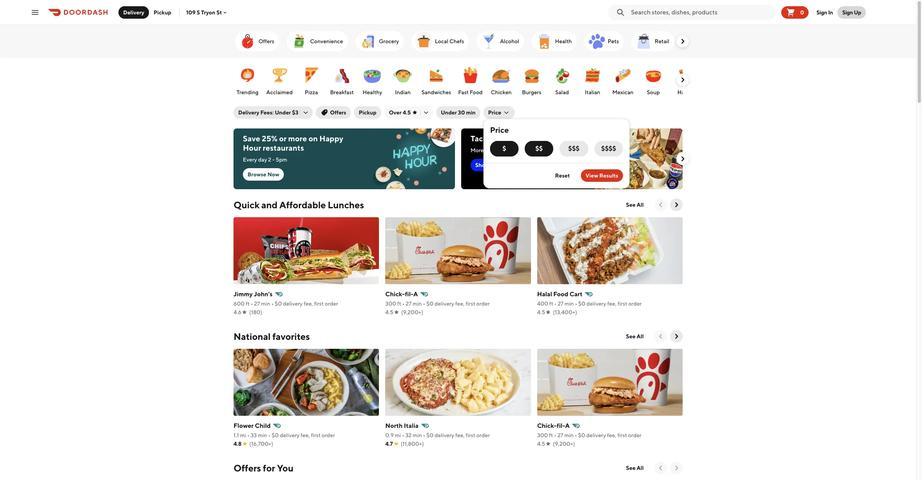 Task type: vqa. For each thing, say whether or not it's contained in the screenshot.
'Los Angeles'
no



Task type: describe. For each thing, give the bounding box(es) containing it.
chefs
[[449, 38, 464, 44]]

now
[[490, 162, 500, 168]]

view results
[[586, 173, 618, 179]]

mi for flower
[[240, 433, 246, 439]]

0 vertical spatial next button of carousel image
[[679, 76, 687, 84]]

health
[[555, 38, 572, 44]]

browse now button
[[243, 168, 284, 181]]

$ button
[[490, 141, 519, 157]]

offers for you
[[234, 463, 293, 474]]

pepsi®
[[548, 134, 578, 143]]

local chefs link
[[412, 31, 469, 51]]

jimmy john's
[[234, 291, 273, 298]]

0 horizontal spatial pickup
[[154, 9, 171, 15]]

(16,700+)
[[249, 441, 273, 448]]

every day 2 - 5pm
[[243, 157, 287, 163]]

shop now button
[[471, 159, 505, 172]]

delivery for delivery
[[123, 9, 144, 15]]

400 ft • 27 min • $​0 delivery fee, first order
[[537, 301, 642, 307]]

600 ft • 27 min • $​0 delivery fee, first order
[[234, 301, 338, 307]]

fast food
[[458, 89, 483, 96]]

you
[[277, 463, 293, 474]]

grocery link
[[356, 31, 404, 51]]

(180)
[[249, 310, 262, 316]]

every
[[243, 157, 257, 163]]

health link
[[532, 31, 577, 51]]

0
[[800, 9, 804, 15]]

offers image
[[238, 32, 257, 51]]

all for affordable
[[637, 202, 644, 208]]

min inside under 30 min button
[[466, 110, 476, 116]]

retail
[[655, 38, 669, 44]]

109 s tryon st
[[186, 9, 222, 15]]

trending
[[237, 89, 259, 96]]

browse now
[[248, 172, 279, 178]]

4.5 inside button
[[403, 110, 411, 116]]

pets
[[608, 38, 619, 44]]

acclaimed
[[266, 89, 293, 96]]

Store search: begin typing to search for stores available on DoorDash text field
[[631, 8, 772, 17]]

32
[[405, 433, 412, 439]]

hour
[[243, 143, 261, 152]]

offers button
[[316, 106, 351, 119]]

previous button of carousel image
[[657, 201, 665, 209]]

better
[[506, 134, 529, 143]]

view results button
[[581, 170, 623, 182]]

sandwiches
[[422, 89, 451, 96]]

1 horizontal spatial fil-
[[557, 423, 565, 430]]

national favorites
[[234, 331, 310, 342]]

cart
[[570, 291, 582, 298]]

quick and affordable lunches
[[234, 200, 364, 211]]

over
[[389, 110, 402, 116]]

under 30 min button
[[436, 106, 480, 119]]

local chefs image
[[415, 32, 433, 51]]

0 button
[[781, 6, 809, 19]]

4.7
[[385, 441, 393, 448]]

reset button
[[550, 170, 575, 182]]

national favorites link
[[234, 331, 310, 343]]

shop now
[[475, 162, 500, 168]]

sign up link
[[838, 6, 866, 19]]

see all link for you
[[621, 462, 648, 475]]

4.6
[[234, 310, 241, 316]]

affordable
[[279, 200, 326, 211]]

indian
[[395, 89, 411, 96]]

sign for sign in
[[817, 9, 827, 15]]

browse
[[248, 172, 266, 178]]

on
[[309, 134, 318, 143]]

pizza
[[305, 89, 318, 96]]

food for halal
[[553, 291, 568, 298]]

fast
[[458, 89, 469, 96]]

25%
[[262, 134, 278, 143]]

2 vertical spatial offers
[[234, 463, 261, 474]]

view
[[586, 173, 598, 179]]

mi for north
[[395, 433, 401, 439]]

convenience image
[[290, 32, 309, 51]]

flower
[[234, 423, 254, 430]]

north italia
[[385, 423, 419, 430]]

more to crave
[[471, 147, 505, 154]]

convenience
[[310, 38, 343, 44]]

(11,800+)
[[401, 441, 424, 448]]

in
[[828, 9, 833, 15]]

0 vertical spatial (9,200+)
[[401, 310, 423, 316]]

with
[[531, 134, 547, 143]]

tacos are better with pepsi®
[[471, 134, 578, 143]]

0 vertical spatial pickup button
[[149, 6, 176, 19]]

pets link
[[584, 31, 624, 51]]

2 see from the top
[[626, 334, 636, 340]]

grocery
[[379, 38, 399, 44]]

0 horizontal spatial a
[[413, 291, 418, 298]]

soup
[[647, 89, 660, 96]]

109
[[186, 9, 196, 15]]

0.9 mi • 32 min • $​0 delivery fee, first order
[[385, 433, 490, 439]]

$3
[[292, 110, 298, 116]]

$
[[502, 145, 506, 152]]



Task type: locate. For each thing, give the bounding box(es) containing it.
0 vertical spatial 300 ft • 27 min • $​0 delivery fee, first order
[[385, 301, 490, 307]]

1 vertical spatial previous button of carousel image
[[657, 465, 665, 473]]

see all link
[[621, 199, 648, 211], [621, 331, 648, 343], [621, 462, 648, 475]]

under
[[275, 110, 291, 116], [441, 110, 457, 116]]

109 s tryon st button
[[186, 9, 228, 15]]

3 see all link from the top
[[621, 462, 648, 475]]

favorites
[[272, 331, 310, 342]]

1.1
[[234, 433, 239, 439]]

mexican
[[612, 89, 634, 96]]

under inside button
[[441, 110, 457, 116]]

2 previous button of carousel image from the top
[[657, 465, 665, 473]]

local
[[435, 38, 448, 44]]

alcohol image
[[480, 32, 498, 51]]

sign up
[[842, 9, 861, 15]]

1 horizontal spatial 300 ft • 27 min • $​0 delivery fee, first order
[[537, 433, 642, 439]]

1 horizontal spatial under
[[441, 110, 457, 116]]

$$$
[[568, 145, 580, 152]]

previous button of carousel image for national favorites
[[657, 333, 665, 341]]

1 vertical spatial fil-
[[557, 423, 565, 430]]

0 vertical spatial offers
[[258, 38, 274, 44]]

offers inside button
[[330, 110, 346, 116]]

$$
[[535, 145, 543, 152]]

0 vertical spatial food
[[470, 89, 483, 96]]

to
[[485, 147, 490, 154]]

1 vertical spatial see all link
[[621, 331, 648, 343]]

1 vertical spatial next button of carousel image
[[673, 201, 680, 209]]

0 horizontal spatial halal
[[537, 291, 552, 298]]

open menu image
[[30, 8, 40, 17]]

now
[[268, 172, 279, 178]]

0 horizontal spatial sign
[[817, 9, 827, 15]]

more
[[288, 134, 307, 143]]

1 previous button of carousel image from the top
[[657, 333, 665, 341]]

0 vertical spatial chick-
[[385, 291, 405, 298]]

1 horizontal spatial pickup
[[359, 110, 376, 116]]

pickup left 109
[[154, 9, 171, 15]]

1 horizontal spatial pickup button
[[354, 106, 381, 119]]

1 see from the top
[[626, 202, 636, 208]]

1 vertical spatial chick-fil-a
[[537, 423, 570, 430]]

fil-
[[405, 291, 413, 298], [557, 423, 565, 430]]

ft
[[246, 301, 250, 307], [397, 301, 401, 307], [549, 301, 553, 307], [549, 433, 553, 439]]

burgers
[[522, 89, 541, 96]]

(9,200+)
[[401, 310, 423, 316], [553, 441, 575, 448]]

alcohol link
[[477, 31, 524, 51]]

delivery button
[[119, 6, 149, 19]]

more
[[471, 147, 484, 154]]

pickup down healthy
[[359, 110, 376, 116]]

halal right soup
[[677, 89, 690, 96]]

0 horizontal spatial under
[[275, 110, 291, 116]]

1 horizontal spatial delivery
[[238, 110, 259, 116]]

1 vertical spatial all
[[637, 334, 644, 340]]

0 vertical spatial see all link
[[621, 199, 648, 211]]

0 horizontal spatial 300 ft • 27 min • $​0 delivery fee, first order
[[385, 301, 490, 307]]

trending link
[[234, 62, 261, 98]]

0 vertical spatial previous button of carousel image
[[657, 333, 665, 341]]

3 see all from the top
[[626, 466, 644, 472]]

pickup button down healthy
[[354, 106, 381, 119]]

results
[[599, 173, 618, 179]]

order
[[325, 301, 338, 307], [476, 301, 490, 307], [628, 301, 642, 307], [322, 433, 335, 439], [476, 433, 490, 439], [628, 433, 642, 439]]

2 see all from the top
[[626, 334, 644, 340]]

0 vertical spatial pickup
[[154, 9, 171, 15]]

halal for halal
[[677, 89, 690, 96]]

grocery image
[[359, 32, 377, 51]]

2 vertical spatial all
[[637, 466, 644, 472]]

1 vertical spatial 300 ft • 27 min • $​0 delivery fee, first order
[[537, 433, 642, 439]]

delivery inside button
[[123, 9, 144, 15]]

$$$ button
[[560, 141, 588, 157]]

min
[[466, 110, 476, 116], [261, 301, 270, 307], [413, 301, 422, 307], [565, 301, 574, 307], [258, 433, 267, 439], [413, 433, 422, 439], [564, 433, 574, 439]]

offers down the breakfast
[[330, 110, 346, 116]]

1 vertical spatial see
[[626, 334, 636, 340]]

sign in link
[[812, 4, 838, 20]]

sign left up
[[842, 9, 853, 15]]

1 horizontal spatial chick-fil-a
[[537, 423, 570, 430]]

chick-fil-a
[[385, 291, 418, 298], [537, 423, 570, 430]]

price down price 'button'
[[490, 126, 509, 135]]

3 see from the top
[[626, 466, 636, 472]]

offers right offers image
[[258, 38, 274, 44]]

1 all from the top
[[637, 202, 644, 208]]

previous button of carousel image for offers for you
[[657, 465, 665, 473]]

delivery for delivery fees: under $3
[[238, 110, 259, 116]]

1 horizontal spatial 300
[[537, 433, 548, 439]]

1 vertical spatial delivery
[[238, 110, 259, 116]]

acclaimed link
[[265, 62, 294, 98]]

0 horizontal spatial food
[[470, 89, 483, 96]]

30
[[458, 110, 465, 116]]

national
[[234, 331, 271, 342]]

•
[[251, 301, 253, 307], [271, 301, 274, 307], [402, 301, 405, 307], [423, 301, 425, 307], [554, 301, 557, 307], [575, 301, 577, 307], [247, 433, 250, 439], [268, 433, 271, 439], [402, 433, 404, 439], [423, 433, 425, 439], [554, 433, 556, 439], [575, 433, 577, 439]]

mi right 1.1
[[240, 433, 246, 439]]

see all link for affordable
[[621, 199, 648, 211]]

4.8
[[234, 441, 242, 448]]

healthy
[[363, 89, 382, 96]]

pickup button
[[149, 6, 176, 19], [354, 106, 381, 119]]

offers left 'for'
[[234, 463, 261, 474]]

1 vertical spatial price
[[490, 126, 509, 135]]

4.5
[[403, 110, 411, 116], [385, 310, 393, 316], [537, 310, 545, 316], [537, 441, 545, 448]]

$$$$
[[601, 145, 616, 152]]

salad
[[555, 89, 569, 96]]

2 vertical spatial see all link
[[621, 462, 648, 475]]

0 horizontal spatial delivery
[[123, 9, 144, 15]]

1 see all from the top
[[626, 202, 644, 208]]

0 vertical spatial 300
[[385, 301, 396, 307]]

sign for sign up
[[842, 9, 853, 15]]

0 horizontal spatial mi
[[240, 433, 246, 439]]

1 vertical spatial chick-
[[537, 423, 557, 430]]

shop
[[475, 162, 488, 168]]

next button of carousel image
[[679, 37, 687, 45], [679, 155, 687, 163], [673, 333, 680, 341], [673, 465, 680, 473]]

0 vertical spatial all
[[637, 202, 644, 208]]

1 vertical spatial see all
[[626, 334, 644, 340]]

3 all from the top
[[637, 466, 644, 472]]

0 vertical spatial price
[[488, 110, 501, 116]]

1 horizontal spatial mi
[[395, 433, 401, 439]]

jimmy
[[234, 291, 253, 298]]

2 mi from the left
[[395, 433, 401, 439]]

sign inside 'link'
[[842, 9, 853, 15]]

food left 'cart'
[[553, 291, 568, 298]]

reset
[[555, 173, 570, 179]]

italian
[[585, 89, 600, 96]]

1 vertical spatial pickup button
[[354, 106, 381, 119]]

pets image
[[587, 32, 606, 51]]

1 horizontal spatial halal
[[677, 89, 690, 96]]

0 horizontal spatial fil-
[[405, 291, 413, 298]]

0 vertical spatial fil-
[[405, 291, 413, 298]]

under left 30
[[441, 110, 457, 116]]

convenience link
[[287, 31, 348, 51]]

price
[[488, 110, 501, 116], [490, 126, 509, 135]]

over 4.5 button
[[384, 106, 433, 119]]

1 horizontal spatial sign
[[842, 9, 853, 15]]

over 4.5
[[389, 110, 411, 116]]

mi right 0.9
[[395, 433, 401, 439]]

600
[[234, 301, 245, 307]]

previous button of carousel image
[[657, 333, 665, 341], [657, 465, 665, 473]]

mi
[[240, 433, 246, 439], [395, 433, 401, 439]]

under left $3
[[275, 110, 291, 116]]

retail image
[[634, 32, 653, 51]]

see all for you
[[626, 466, 644, 472]]

0 vertical spatial see all
[[626, 202, 644, 208]]

flower child
[[234, 423, 271, 430]]

halal food cart
[[537, 291, 582, 298]]

next button of carousel image
[[679, 76, 687, 84], [673, 201, 680, 209]]

under 30 min
[[441, 110, 476, 116]]

1 vertical spatial (9,200+)
[[553, 441, 575, 448]]

0 horizontal spatial (9,200+)
[[401, 310, 423, 316]]

0 horizontal spatial 300
[[385, 301, 396, 307]]

all for you
[[637, 466, 644, 472]]

are
[[493, 134, 504, 143]]

food
[[470, 89, 483, 96], [553, 291, 568, 298]]

see for you
[[626, 466, 636, 472]]

food for fast
[[470, 89, 483, 96]]

food right fast
[[470, 89, 483, 96]]

5pm
[[276, 157, 287, 163]]

-
[[272, 157, 275, 163]]

1 horizontal spatial chick-
[[537, 423, 557, 430]]

health image
[[535, 32, 554, 51]]

0 horizontal spatial chick-fil-a
[[385, 291, 418, 298]]

alcohol
[[500, 38, 519, 44]]

s
[[197, 9, 200, 15]]

1 horizontal spatial food
[[553, 291, 568, 298]]

1 under from the left
[[275, 110, 291, 116]]

0 horizontal spatial pickup button
[[149, 6, 176, 19]]

1 vertical spatial a
[[565, 423, 570, 430]]

0 vertical spatial delivery
[[123, 9, 144, 15]]

300
[[385, 301, 396, 307], [537, 433, 548, 439]]

sign left in on the right of page
[[817, 9, 827, 15]]

st
[[216, 9, 222, 15]]

2 see all link from the top
[[621, 331, 648, 343]]

0 vertical spatial a
[[413, 291, 418, 298]]

0 horizontal spatial chick-
[[385, 291, 405, 298]]

1 vertical spatial offers
[[330, 110, 346, 116]]

1 horizontal spatial (9,200+)
[[553, 441, 575, 448]]

north
[[385, 423, 403, 430]]

1 mi from the left
[[240, 433, 246, 439]]

see all
[[626, 202, 644, 208], [626, 334, 644, 340], [626, 466, 644, 472]]

see for affordable
[[626, 202, 636, 208]]

delivery
[[123, 9, 144, 15], [238, 110, 259, 116]]

0 vertical spatial halal
[[677, 89, 690, 96]]

offers for you link
[[234, 462, 293, 475]]

1 vertical spatial 300
[[537, 433, 548, 439]]

0 vertical spatial chick-fil-a
[[385, 291, 418, 298]]

day
[[258, 157, 267, 163]]

offers link
[[235, 31, 279, 51]]

halal for halal food cart
[[537, 291, 552, 298]]

quick
[[234, 200, 260, 211]]

1 sign from the left
[[817, 9, 827, 15]]

2 sign from the left
[[842, 9, 853, 15]]

chicken
[[491, 89, 512, 96]]

first
[[314, 301, 324, 307], [466, 301, 475, 307], [618, 301, 627, 307], [311, 433, 321, 439], [466, 433, 475, 439], [617, 433, 627, 439]]

see all for affordable
[[626, 202, 644, 208]]

delivery
[[283, 301, 303, 307], [435, 301, 454, 307], [587, 301, 606, 307], [280, 433, 300, 439], [435, 433, 454, 439], [586, 433, 606, 439]]

1 vertical spatial pickup
[[359, 110, 376, 116]]

300 ft • 27 min • $​0 delivery fee, first order
[[385, 301, 490, 307], [537, 433, 642, 439]]

pickup button left 109
[[149, 6, 176, 19]]

2 under from the left
[[441, 110, 457, 116]]

quick and affordable lunches link
[[234, 199, 364, 211]]

halal up 400
[[537, 291, 552, 298]]

0 vertical spatial see
[[626, 202, 636, 208]]

see
[[626, 202, 636, 208], [626, 334, 636, 340], [626, 466, 636, 472]]

price inside 'button'
[[488, 110, 501, 116]]

tryon
[[201, 9, 215, 15]]

price down 'chicken' at the right top of the page
[[488, 110, 501, 116]]

1 vertical spatial food
[[553, 291, 568, 298]]

2 all from the top
[[637, 334, 644, 340]]

tacos
[[471, 134, 491, 143]]

1 see all link from the top
[[621, 199, 648, 211]]

happy
[[319, 134, 343, 143]]

2 vertical spatial see all
[[626, 466, 644, 472]]

1 horizontal spatial a
[[565, 423, 570, 430]]

1 vertical spatial halal
[[537, 291, 552, 298]]

2 vertical spatial see
[[626, 466, 636, 472]]



